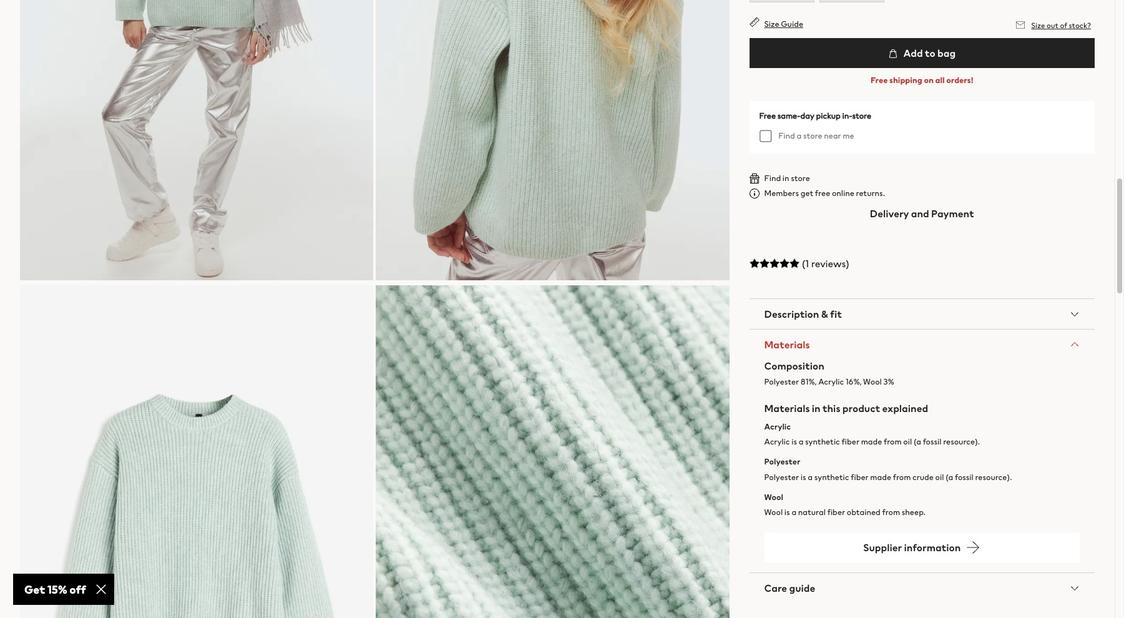 Task type: describe. For each thing, give the bounding box(es) containing it.
guide
[[781, 18, 804, 30]]

81%,
[[801, 376, 817, 388]]

delivery
[[870, 206, 910, 221]]

members
[[765, 187, 799, 199]]

(1
[[802, 256, 810, 271]]

wool inside the composition polyester 81%, acrylic 16%, wool 3%
[[864, 376, 882, 388]]

fiber for (a
[[842, 436, 860, 448]]

sheep.
[[902, 506, 926, 518]]

composition polyester 81%, acrylic 16%, wool 3%
[[765, 358, 895, 388]]

all
[[936, 74, 945, 86]]

add to bag
[[902, 46, 956, 61]]

1 vertical spatial wool
[[765, 491, 784, 503]]

composition
[[765, 358, 825, 373]]

stock?
[[1069, 20, 1092, 30]]

acrylic acrylic is a synthetic fiber made from oil (a fossil resource).
[[765, 421, 981, 448]]

is for wool
[[785, 506, 790, 518]]

of
[[1061, 20, 1068, 30]]

explained
[[883, 401, 929, 416]]

free for free same-day pickup in-store
[[760, 110, 776, 122]]

get
[[801, 187, 814, 199]]

description & fit
[[765, 307, 842, 322]]

(a inside polyester polyester is a synthetic fiber made from crude oil (a fossil resource).
[[946, 471, 954, 483]]

size out of stock? button
[[1013, 17, 1095, 33]]

a down day
[[797, 130, 802, 142]]

2 vertical spatial acrylic
[[765, 436, 790, 448]]

polyester for polyester
[[765, 471, 799, 483]]

bag
[[938, 46, 956, 61]]

acrylic inside the composition polyester 81%, acrylic 16%, wool 3%
[[819, 376, 844, 388]]

description
[[765, 307, 820, 322]]

this
[[823, 401, 841, 416]]

5 / 5 image
[[750, 259, 800, 269]]

shipping
[[890, 74, 923, 86]]

information
[[905, 540, 961, 555]]

3%
[[884, 376, 895, 388]]

synthetic for acrylic
[[806, 436, 840, 448]]

store for find in store
[[791, 172, 810, 184]]

2 polyester from the top
[[765, 456, 801, 468]]

&
[[822, 307, 829, 322]]

delivery and payment button
[[750, 199, 1095, 229]]

materials button
[[750, 330, 1095, 360]]

online
[[832, 187, 855, 199]]

resource). inside polyester polyester is a synthetic fiber made from crude oil (a fossil resource).
[[976, 471, 1013, 483]]

same-
[[778, 110, 801, 122]]

payment
[[932, 206, 975, 221]]

from for oil
[[884, 436, 902, 448]]

size for size out of stock?
[[1032, 20, 1046, 30]]

in for materials
[[812, 401, 821, 416]]

fossil inside polyester polyester is a synthetic fiber made from crude oil (a fossil resource).
[[955, 471, 974, 483]]

materials for materials in this product explained
[[765, 401, 810, 416]]

size out of stock?
[[1032, 20, 1092, 30]]

on
[[924, 74, 934, 86]]

resource). inside acrylic acrylic is a synthetic fiber made from oil (a fossil resource).
[[944, 436, 981, 448]]

from for sheep.
[[883, 506, 901, 518]]

free for free shipping on all orders!
[[871, 74, 888, 86]]

a for acrylic
[[799, 436, 804, 448]]

orders!
[[947, 74, 974, 86]]

reviews)
[[812, 256, 850, 271]]

find in store
[[765, 172, 810, 184]]

in-
[[843, 110, 853, 122]]

is for acrylic
[[792, 436, 797, 448]]



Task type: locate. For each thing, give the bounding box(es) containing it.
2 horizontal spatial is
[[801, 471, 807, 483]]

from inside wool wool is a natural fiber obtained from sheep.
[[883, 506, 901, 518]]

store
[[853, 110, 872, 122], [804, 130, 823, 142], [791, 172, 810, 184]]

fossil inside acrylic acrylic is a synthetic fiber made from oil (a fossil resource).
[[923, 436, 942, 448]]

wool
[[864, 376, 882, 388], [765, 491, 784, 503], [765, 506, 783, 518]]

1 horizontal spatial is
[[792, 436, 797, 448]]

1 horizontal spatial in
[[812, 401, 821, 416]]

a for polyester
[[808, 471, 813, 483]]

0 vertical spatial resource).
[[944, 436, 981, 448]]

in
[[783, 172, 790, 184], [812, 401, 821, 416]]

fossil right crude in the right bottom of the page
[[955, 471, 974, 483]]

0 horizontal spatial size
[[765, 18, 780, 30]]

members get free online returns.
[[765, 187, 885, 199]]

size guide
[[765, 18, 804, 30]]

oversized sweater - mint green - ladies | h&m us 5 image
[[20, 285, 374, 618]]

a
[[797, 130, 802, 142], [799, 436, 804, 448], [808, 471, 813, 483], [792, 506, 797, 518]]

made up polyester polyester is a synthetic fiber made from crude oil (a fossil resource).
[[862, 436, 883, 448]]

0 horizontal spatial free
[[760, 110, 776, 122]]

1 vertical spatial free
[[760, 110, 776, 122]]

size
[[765, 18, 780, 30], [1032, 20, 1046, 30]]

0 vertical spatial oil
[[904, 436, 912, 448]]

free left same- at the right of page
[[760, 110, 776, 122]]

from inside acrylic acrylic is a synthetic fiber made from oil (a fossil resource).
[[884, 436, 902, 448]]

1 polyester from the top
[[765, 376, 799, 388]]

a inside acrylic acrylic is a synthetic fiber made from oil (a fossil resource).
[[799, 436, 804, 448]]

supplier
[[864, 540, 902, 555]]

0 horizontal spatial in
[[783, 172, 790, 184]]

fiber inside polyester polyester is a synthetic fiber made from crude oil (a fossil resource).
[[851, 471, 869, 483]]

1 horizontal spatial fossil
[[955, 471, 974, 483]]

acrylic
[[819, 376, 844, 388], [765, 421, 791, 433], [765, 436, 790, 448]]

oversized sweater - mint green - ladies | h&m us 4 image
[[376, 0, 730, 280]]

fossil up crude in the right bottom of the page
[[923, 436, 942, 448]]

supplier information button
[[765, 533, 1080, 563]]

store up get at the top right
[[791, 172, 810, 184]]

2 vertical spatial fiber
[[828, 506, 846, 518]]

synthetic
[[806, 436, 840, 448], [815, 471, 850, 483]]

1 vertical spatial in
[[812, 401, 821, 416]]

0 horizontal spatial fossil
[[923, 436, 942, 448]]

2 vertical spatial is
[[785, 506, 790, 518]]

obtained
[[847, 506, 881, 518]]

1 vertical spatial oil
[[936, 471, 944, 483]]

wool wool is a natural fiber obtained from sheep.
[[765, 491, 926, 518]]

synthetic down this
[[806, 436, 840, 448]]

0 vertical spatial find
[[779, 130, 795, 142]]

and
[[912, 206, 930, 221]]

care guide button
[[750, 573, 1095, 603]]

oil inside polyester polyester is a synthetic fiber made from crude oil (a fossil resource).
[[936, 471, 944, 483]]

a for wool
[[792, 506, 797, 518]]

a up natural
[[808, 471, 813, 483]]

1 vertical spatial store
[[804, 130, 823, 142]]

1 vertical spatial synthetic
[[815, 471, 850, 483]]

0 horizontal spatial (a
[[914, 436, 922, 448]]

3 polyester from the top
[[765, 471, 799, 483]]

materials
[[765, 337, 810, 352], [765, 401, 810, 416]]

from up polyester polyester is a synthetic fiber made from crude oil (a fossil resource).
[[884, 436, 902, 448]]

oversized sweater - mint green - ladies | h&m us 6 image
[[376, 285, 730, 618]]

oil
[[904, 436, 912, 448], [936, 471, 944, 483]]

size inside button
[[765, 18, 780, 30]]

1 vertical spatial fossil
[[955, 471, 974, 483]]

in for find
[[783, 172, 790, 184]]

free same-day pickup in-store
[[760, 110, 872, 122]]

2 vertical spatial store
[[791, 172, 810, 184]]

supplier information
[[864, 540, 961, 555]]

materials for materials
[[765, 337, 810, 352]]

find up members
[[765, 172, 781, 184]]

1 materials from the top
[[765, 337, 810, 352]]

free shipping on all orders!
[[871, 74, 974, 86]]

oversized sweater - mint green - ladies | h&m us 3 image
[[20, 0, 374, 280]]

free
[[871, 74, 888, 86], [760, 110, 776, 122]]

made for crude
[[871, 471, 892, 483]]

0 vertical spatial synthetic
[[806, 436, 840, 448]]

to
[[925, 46, 936, 61]]

is up natural
[[801, 471, 807, 483]]

fiber right natural
[[828, 506, 846, 518]]

store left near
[[804, 130, 823, 142]]

1 vertical spatial fiber
[[851, 471, 869, 483]]

materials down the 81%,
[[765, 401, 810, 416]]

returns.
[[856, 187, 885, 199]]

polyester polyester is a synthetic fiber made from crude oil (a fossil resource).
[[765, 456, 1013, 483]]

fossil
[[923, 436, 942, 448], [955, 471, 974, 483]]

(a right crude in the right bottom of the page
[[946, 471, 954, 483]]

1 vertical spatial (a
[[946, 471, 954, 483]]

in left this
[[812, 401, 821, 416]]

is inside polyester polyester is a synthetic fiber made from crude oil (a fossil resource).
[[801, 471, 807, 483]]

1 horizontal spatial oil
[[936, 471, 944, 483]]

oil down explained
[[904, 436, 912, 448]]

a inside wool wool is a natural fiber obtained from sheep.
[[792, 506, 797, 518]]

(1 reviews)
[[802, 256, 850, 271]]

find for find a store near me
[[779, 130, 795, 142]]

0 vertical spatial in
[[783, 172, 790, 184]]

oil right crude in the right bottom of the page
[[936, 471, 944, 483]]

2 vertical spatial polyester
[[765, 471, 799, 483]]

0 vertical spatial fiber
[[842, 436, 860, 448]]

16%,
[[846, 376, 862, 388]]

2 materials from the top
[[765, 401, 810, 416]]

polyester inside the composition polyester 81%, acrylic 16%, wool 3%
[[765, 376, 799, 388]]

1 horizontal spatial size
[[1032, 20, 1046, 30]]

fiber inside wool wool is a natural fiber obtained from sheep.
[[828, 506, 846, 518]]

made up obtained
[[871, 471, 892, 483]]

find
[[779, 130, 795, 142], [765, 172, 781, 184]]

materials up 'composition'
[[765, 337, 810, 352]]

in up members
[[783, 172, 790, 184]]

(1 reviews) button
[[750, 249, 1095, 279]]

day
[[801, 110, 815, 122]]

is inside wool wool is a natural fiber obtained from sheep.
[[785, 506, 790, 518]]

guide
[[790, 581, 816, 596]]

from inside polyester polyester is a synthetic fiber made from crude oil (a fossil resource).
[[893, 471, 911, 483]]

1 vertical spatial from
[[893, 471, 911, 483]]

fiber for oil
[[851, 471, 869, 483]]

synthetic inside polyester polyester is a synthetic fiber made from crude oil (a fossil resource).
[[815, 471, 850, 483]]

size guide button
[[750, 17, 804, 30]]

size left out at the top right of page
[[1032, 20, 1046, 30]]

0 vertical spatial is
[[792, 436, 797, 448]]

0 vertical spatial materials
[[765, 337, 810, 352]]

from left the sheep.
[[883, 506, 901, 518]]

find down same- at the right of page
[[779, 130, 795, 142]]

delivery and payment
[[870, 206, 975, 221]]

find for find in store
[[765, 172, 781, 184]]

made inside polyester polyester is a synthetic fiber made from crude oil (a fossil resource).
[[871, 471, 892, 483]]

natural
[[799, 506, 826, 518]]

resource).
[[944, 436, 981, 448], [976, 471, 1013, 483]]

from for crude
[[893, 471, 911, 483]]

(a up crude in the right bottom of the page
[[914, 436, 922, 448]]

store up me
[[853, 110, 872, 122]]

1 horizontal spatial (a
[[946, 471, 954, 483]]

0 vertical spatial made
[[862, 436, 883, 448]]

is down the materials in this product explained
[[792, 436, 797, 448]]

fiber
[[842, 436, 860, 448], [851, 471, 869, 483], [828, 506, 846, 518]]

add
[[904, 46, 923, 61]]

fiber up wool wool is a natural fiber obtained from sheep.
[[851, 471, 869, 483]]

1 vertical spatial is
[[801, 471, 807, 483]]

free left shipping
[[871, 74, 888, 86]]

a left natural
[[792, 506, 797, 518]]

find a store near me
[[779, 130, 855, 142]]

is for polyester
[[801, 471, 807, 483]]

description & fit button
[[750, 299, 1095, 329]]

size left guide
[[765, 18, 780, 30]]

free
[[815, 187, 831, 199]]

1 horizontal spatial free
[[871, 74, 888, 86]]

(a inside acrylic acrylic is a synthetic fiber made from oil (a fossil resource).
[[914, 436, 922, 448]]

from
[[884, 436, 902, 448], [893, 471, 911, 483], [883, 506, 901, 518]]

crude
[[913, 471, 934, 483]]

0 vertical spatial from
[[884, 436, 902, 448]]

0 vertical spatial acrylic
[[819, 376, 844, 388]]

1 vertical spatial acrylic
[[765, 421, 791, 433]]

near
[[824, 130, 842, 142]]

1 vertical spatial made
[[871, 471, 892, 483]]

polyester for composition
[[765, 376, 799, 388]]

fiber down the materials in this product explained
[[842, 436, 860, 448]]

1 vertical spatial find
[[765, 172, 781, 184]]

size for size guide
[[765, 18, 780, 30]]

pickup
[[817, 110, 841, 122]]

0 vertical spatial (a
[[914, 436, 922, 448]]

from left crude in the right bottom of the page
[[893, 471, 911, 483]]

a inside polyester polyester is a synthetic fiber made from crude oil (a fossil resource).
[[808, 471, 813, 483]]

0 vertical spatial store
[[853, 110, 872, 122]]

size inside button
[[1032, 20, 1046, 30]]

find in store button
[[750, 172, 810, 184]]

0 vertical spatial fossil
[[923, 436, 942, 448]]

1 vertical spatial resource).
[[976, 471, 1013, 483]]

me
[[843, 130, 855, 142]]

0 horizontal spatial is
[[785, 506, 790, 518]]

0 horizontal spatial oil
[[904, 436, 912, 448]]

fit
[[831, 307, 842, 322]]

0 vertical spatial polyester
[[765, 376, 799, 388]]

made for oil
[[862, 436, 883, 448]]

a down the materials in this product explained
[[799, 436, 804, 448]]

store for find a store near me
[[804, 130, 823, 142]]

care guide
[[765, 581, 816, 596]]

fiber inside acrylic acrylic is a synthetic fiber made from oil (a fossil resource).
[[842, 436, 860, 448]]

1 vertical spatial polyester
[[765, 456, 801, 468]]

made inside acrylic acrylic is a synthetic fiber made from oil (a fossil resource).
[[862, 436, 883, 448]]

is inside acrylic acrylic is a synthetic fiber made from oil (a fossil resource).
[[792, 436, 797, 448]]

materials in this product explained
[[765, 401, 929, 416]]

0 vertical spatial free
[[871, 74, 888, 86]]

is
[[792, 436, 797, 448], [801, 471, 807, 483], [785, 506, 790, 518]]

(a
[[914, 436, 922, 448], [946, 471, 954, 483]]

synthetic for polyester
[[815, 471, 850, 483]]

materials inside dropdown button
[[765, 337, 810, 352]]

add to bag button
[[750, 38, 1095, 68]]

0 vertical spatial wool
[[864, 376, 882, 388]]

2 vertical spatial wool
[[765, 506, 783, 518]]

product
[[843, 401, 881, 416]]

1 vertical spatial materials
[[765, 401, 810, 416]]

out
[[1047, 20, 1059, 30]]

is left natural
[[785, 506, 790, 518]]

polyester
[[765, 376, 799, 388], [765, 456, 801, 468], [765, 471, 799, 483]]

2 vertical spatial from
[[883, 506, 901, 518]]

oil inside acrylic acrylic is a synthetic fiber made from oil (a fossil resource).
[[904, 436, 912, 448]]

synthetic inside acrylic acrylic is a synthetic fiber made from oil (a fossil resource).
[[806, 436, 840, 448]]

synthetic up wool wool is a natural fiber obtained from sheep.
[[815, 471, 850, 483]]

care
[[765, 581, 788, 596]]

made
[[862, 436, 883, 448], [871, 471, 892, 483]]



Task type: vqa. For each thing, say whether or not it's contained in the screenshot.
the "resource)." in the Acrylic Acrylic is a synthetic fiber made from oil (a fossil resource).
yes



